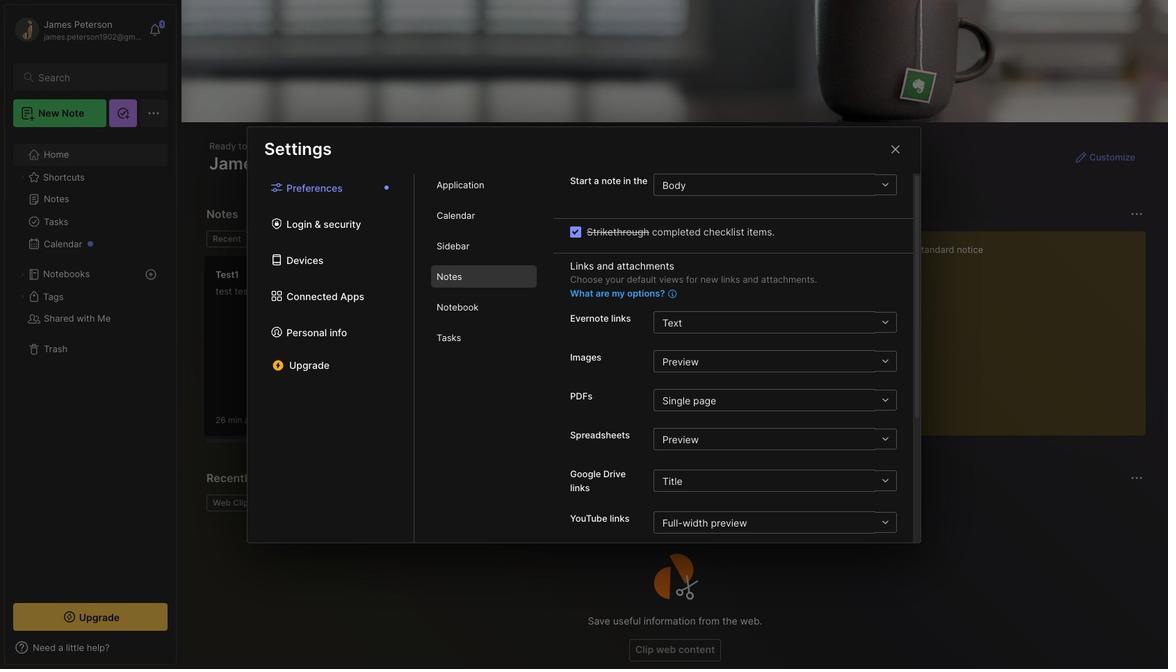 Task type: describe. For each thing, give the bounding box(es) containing it.
expand tags image
[[18, 293, 26, 301]]

Choose default view option for Images field
[[654, 351, 897, 373]]

close image
[[888, 141, 904, 158]]

Choose default view option for Google Drive links field
[[654, 470, 897, 493]]

Search text field
[[38, 71, 155, 84]]

Start a new note in the body or title. field
[[654, 174, 897, 196]]

Start writing… text field
[[856, 232, 1146, 425]]

main element
[[0, 0, 181, 670]]



Task type: vqa. For each thing, say whether or not it's contained in the screenshot.
Note Editor text box
no



Task type: locate. For each thing, give the bounding box(es) containing it.
none search field inside main element
[[38, 69, 155, 86]]

tab list
[[248, 174, 415, 543], [415, 174, 554, 543], [207, 231, 822, 248]]

Choose default view option for PDFs field
[[654, 390, 897, 412]]

expand notebooks image
[[18, 271, 26, 279]]

Select1841 checkbox
[[570, 226, 582, 238]]

tree inside main element
[[5, 136, 176, 591]]

None search field
[[38, 69, 155, 86]]

Choose default view option for Evernote links field
[[654, 312, 897, 334]]

Choose default view option for Spreadsheets field
[[654, 429, 897, 451]]

row group
[[204, 256, 1169, 445]]

tab
[[431, 174, 537, 196], [431, 205, 537, 227], [207, 231, 247, 248], [253, 231, 309, 248], [431, 235, 537, 257], [431, 266, 537, 288], [431, 296, 537, 319], [431, 327, 537, 349], [207, 495, 260, 512]]

tree
[[5, 136, 176, 591]]

Choose default view option for YouTube links field
[[654, 512, 897, 534]]



